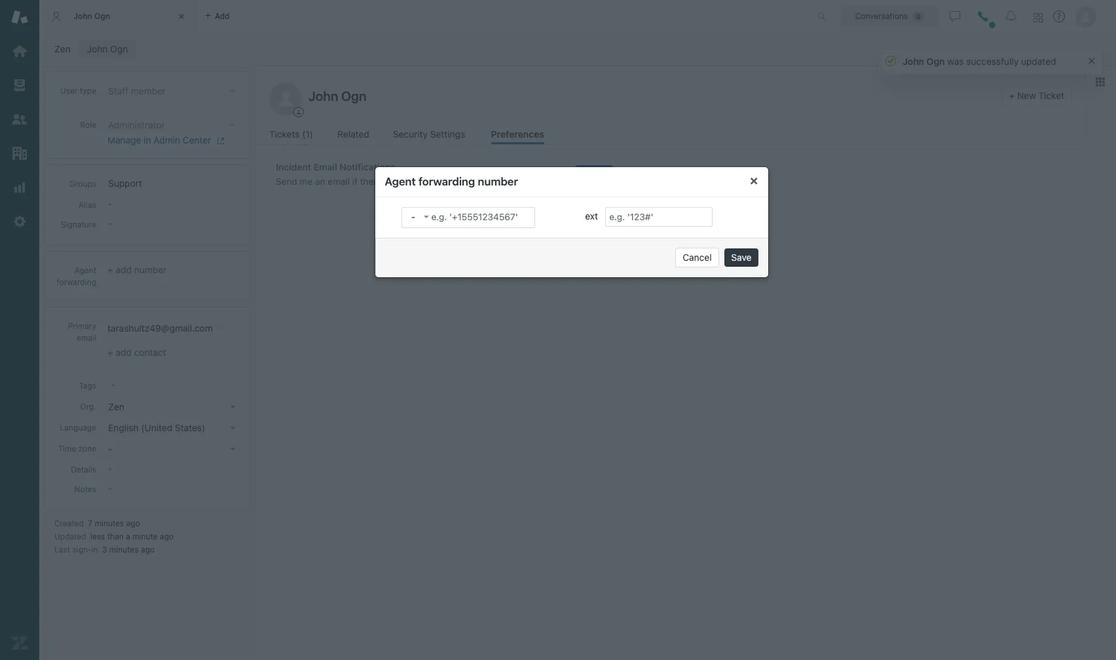 Task type: locate. For each thing, give the bounding box(es) containing it.
john ogn tab
[[39, 0, 197, 33]]

0 vertical spatial add
[[116, 264, 132, 275]]

0 vertical spatial +
[[1010, 90, 1015, 101]]

a inside incident email notifications send me an email if there's a service incident affecting my account.
[[392, 176, 397, 187]]

john inside tab
[[73, 11, 92, 21]]

0 vertical spatial ago
[[126, 518, 140, 528]]

zendesk products image
[[1034, 13, 1043, 22]]

arrow down image for zen
[[230, 406, 235, 408]]

None text field
[[305, 86, 997, 106]]

arrow down image for staff member
[[230, 90, 235, 92]]

number
[[478, 175, 519, 188], [134, 264, 167, 275]]

agent inside agent forwarding
[[75, 265, 96, 275]]

agent down the 'notifications'
[[385, 175, 416, 188]]

zendesk support image
[[11, 9, 28, 26]]

email left if
[[328, 176, 350, 187]]

1 vertical spatial email
[[77, 333, 96, 343]]

1 horizontal spatial ogn
[[927, 56, 946, 67]]

1 horizontal spatial in
[[144, 134, 151, 146]]

apps image
[[1096, 77, 1106, 87]]

0 vertical spatial zen
[[54, 43, 71, 54]]

security settings link
[[393, 127, 469, 144]]

in
[[144, 134, 151, 146], [92, 545, 98, 554]]

preferences link
[[491, 127, 545, 144]]

zen button
[[104, 398, 241, 416]]

last
[[54, 545, 70, 554]]

1 vertical spatial number
[[134, 264, 167, 275]]

arrow down image
[[230, 90, 235, 92], [424, 215, 429, 218], [230, 427, 235, 429]]

type
[[80, 86, 96, 96]]

john ogn
[[73, 11, 110, 21]]

ago right minute
[[160, 532, 174, 541]]

0 horizontal spatial a
[[126, 532, 130, 541]]

- down service
[[412, 211, 416, 222]]

minutes down than
[[109, 545, 139, 554]]

1 horizontal spatial number
[[478, 175, 519, 188]]

member
[[131, 85, 166, 96]]

+ add number
[[107, 264, 167, 275]]

1 vertical spatial zen
[[108, 401, 124, 412]]

ago down minute
[[141, 545, 155, 554]]

a right than
[[126, 532, 130, 541]]

1 horizontal spatial email
[[328, 176, 350, 187]]

1 horizontal spatial john
[[903, 56, 925, 67]]

email
[[328, 176, 350, 187], [77, 333, 96, 343]]

close image
[[175, 10, 188, 23]]

- button down service
[[402, 207, 430, 226]]

0 vertical spatial in
[[144, 134, 151, 146]]

john left was
[[903, 56, 925, 67]]

sign-
[[72, 545, 92, 554]]

agent down signature
[[75, 265, 96, 275]]

arrow down image inside - "button"
[[230, 448, 235, 450]]

add for add number
[[116, 264, 132, 275]]

add left contact
[[116, 347, 132, 358]]

new
[[1018, 90, 1037, 101]]

1 horizontal spatial agent
[[385, 175, 416, 188]]

manage
[[107, 134, 141, 146]]

1 vertical spatial a
[[126, 532, 130, 541]]

0 vertical spatial agent
[[385, 175, 416, 188]]

0 vertical spatial email
[[328, 176, 350, 187]]

0 horizontal spatial forwarding
[[57, 277, 96, 287]]

1 horizontal spatial zen
[[108, 401, 124, 412]]

arrow down image inside the staff member button
[[230, 90, 235, 92]]

zen
[[54, 43, 71, 54], [108, 401, 124, 412]]

- right zone
[[108, 443, 112, 454]]

0 horizontal spatial ago
[[126, 518, 140, 528]]

affecting
[[468, 176, 505, 187]]

0 horizontal spatial in
[[92, 545, 98, 554]]

+
[[1010, 90, 1015, 101], [107, 264, 113, 275], [107, 347, 113, 358]]

add
[[116, 264, 132, 275], [116, 347, 132, 358]]

tarashultz49@gmail.com
[[107, 322, 213, 334]]

0 horizontal spatial - button
[[104, 440, 241, 458]]

zendesk image
[[11, 634, 28, 651]]

in inside created 7 minutes ago updated less than a minute ago last sign-in 3 minutes ago
[[92, 545, 98, 554]]

0 vertical spatial arrow down image
[[230, 124, 235, 126]]

manage in admin center link
[[107, 134, 235, 146]]

1 vertical spatial ogn
[[927, 56, 946, 67]]

less
[[90, 532, 105, 541]]

primary
[[68, 321, 96, 331]]

primary email
[[68, 321, 96, 343]]

1 horizontal spatial forwarding
[[419, 175, 476, 188]]

2 arrow down image from the top
[[230, 406, 235, 408]]

john for john ogn
[[73, 11, 92, 21]]

0 horizontal spatial number
[[134, 264, 167, 275]]

number left the account.
[[478, 175, 519, 188]]

there's
[[360, 176, 389, 187]]

service
[[399, 176, 430, 187]]

0 horizontal spatial agent
[[75, 265, 96, 275]]

related
[[338, 128, 370, 140]]

time zone
[[58, 444, 96, 454]]

staff member button
[[104, 82, 241, 100]]

+ for + add contact
[[107, 347, 113, 358]]

ago up minute
[[126, 518, 140, 528]]

2 add from the top
[[116, 347, 132, 358]]

0 vertical spatial john
[[73, 11, 92, 21]]

0 vertical spatial arrow down image
[[230, 90, 235, 92]]

incident
[[432, 176, 465, 187]]

forwarding for agent forwarding
[[57, 277, 96, 287]]

zen up the english
[[108, 401, 124, 412]]

1 vertical spatial forwarding
[[57, 277, 96, 287]]

1 vertical spatial john
[[903, 56, 925, 67]]

email down primary
[[77, 333, 96, 343]]

saved
[[588, 191, 611, 201]]

-
[[412, 211, 416, 222], [108, 443, 112, 454]]

a
[[392, 176, 397, 187], [126, 532, 130, 541]]

1 horizontal spatial a
[[392, 176, 397, 187]]

number for + add number
[[134, 264, 167, 275]]

english (united states)
[[108, 422, 205, 433]]

ogn
[[94, 11, 110, 21], [927, 56, 946, 67]]

a right there's
[[392, 176, 397, 187]]

number for agent forwarding number
[[478, 175, 519, 188]]

0 vertical spatial number
[[478, 175, 519, 188]]

2 vertical spatial ago
[[141, 545, 155, 554]]

arrow down image inside - "button"
[[424, 215, 429, 218]]

+ left new
[[1010, 90, 1015, 101]]

conversations button
[[842, 6, 939, 27]]

0 vertical spatial ogn
[[94, 11, 110, 21]]

minutes up than
[[95, 518, 124, 528]]

3 arrow down image from the top
[[230, 448, 235, 450]]

0 vertical spatial forwarding
[[419, 175, 476, 188]]

0 vertical spatial - button
[[402, 207, 430, 226]]

arrow down image inside zen button
[[230, 406, 235, 408]]

views image
[[11, 77, 28, 94]]

- button
[[402, 207, 430, 226], [104, 440, 241, 458]]

reporting image
[[11, 179, 28, 196]]

my
[[508, 176, 520, 187]]

0 horizontal spatial john
[[73, 11, 92, 21]]

0 horizontal spatial email
[[77, 333, 96, 343]]

+ left contact
[[107, 347, 113, 358]]

arrow down image inside administrator button
[[230, 124, 235, 126]]

support
[[108, 178, 142, 189]]

ago
[[126, 518, 140, 528], [160, 532, 174, 541], [141, 545, 155, 554]]

2 vertical spatial arrow down image
[[230, 427, 235, 429]]

0 vertical spatial a
[[392, 176, 397, 187]]

0 vertical spatial -
[[412, 211, 416, 222]]

details
[[71, 465, 96, 475]]

language
[[60, 423, 96, 433]]

+ inside button
[[1010, 90, 1015, 101]]

+ right agent forwarding
[[107, 264, 113, 275]]

admin image
[[11, 213, 28, 230]]

2 vertical spatial arrow down image
[[230, 448, 235, 450]]

get started image
[[11, 43, 28, 60]]

1 arrow down image from the top
[[230, 124, 235, 126]]

1 vertical spatial arrow down image
[[230, 406, 235, 408]]

forwarding for agent forwarding number
[[419, 175, 476, 188]]

1 vertical spatial - button
[[104, 440, 241, 458]]

tickets (1) link
[[269, 127, 316, 144]]

2 vertical spatial +
[[107, 347, 113, 358]]

1 vertical spatial arrow down image
[[424, 215, 429, 218]]

ext
[[586, 210, 599, 221]]

number up tarashultz49@gmail.com
[[134, 264, 167, 275]]

in left "3"
[[92, 545, 98, 554]]

1 add from the top
[[116, 264, 132, 275]]

administrator
[[108, 119, 165, 130]]

ogn inside tab
[[94, 11, 110, 21]]

1 vertical spatial agent
[[75, 265, 96, 275]]

john up the zen link
[[73, 11, 92, 21]]

add right agent forwarding
[[116, 264, 132, 275]]

1 vertical spatial +
[[107, 264, 113, 275]]

save
[[732, 251, 752, 262]]

arrow down image inside english (united states) button
[[230, 427, 235, 429]]

1 vertical spatial in
[[92, 545, 98, 554]]

0 horizontal spatial ogn
[[94, 11, 110, 21]]

1 horizontal spatial ago
[[141, 545, 155, 554]]

zen up user
[[54, 43, 71, 54]]

(united
[[141, 422, 172, 433]]

in down administrator
[[144, 134, 151, 146]]

english (united states) button
[[104, 419, 241, 437]]

administrator button
[[104, 116, 241, 134]]

0 horizontal spatial -
[[108, 443, 112, 454]]

john
[[73, 11, 92, 21], [903, 56, 925, 67]]

agent
[[385, 175, 416, 188], [75, 265, 96, 275]]

in inside "link"
[[144, 134, 151, 146]]

- button down english (united states) button
[[104, 440, 241, 458]]

if
[[352, 176, 358, 187]]

arrow down image
[[230, 124, 235, 126], [230, 406, 235, 408], [230, 448, 235, 450]]

1 vertical spatial ago
[[160, 532, 174, 541]]

1 vertical spatial add
[[116, 347, 132, 358]]

2 horizontal spatial ago
[[160, 532, 174, 541]]

security settings
[[393, 128, 465, 140]]



Task type: describe. For each thing, give the bounding box(es) containing it.
organizations image
[[11, 145, 28, 162]]

+ new ticket button
[[1002, 86, 1072, 106]]

related link
[[338, 127, 371, 144]]

arrow down image for -
[[424, 215, 429, 218]]

tabs tab list
[[39, 0, 804, 33]]

admin
[[154, 134, 180, 146]]

cancel button
[[676, 247, 720, 267]]

1 horizontal spatial - button
[[402, 207, 430, 226]]

zen inside button
[[108, 401, 124, 412]]

preferences
[[491, 128, 545, 140]]

updated
[[54, 532, 86, 541]]

7
[[88, 518, 93, 528]]

1 vertical spatial -
[[108, 443, 112, 454]]

than
[[107, 532, 124, 541]]

e.g. '+15551234567' text field
[[402, 207, 535, 228]]

incident email notifications send me an email if there's a service incident affecting my account.
[[276, 162, 559, 187]]

email inside primary email
[[77, 333, 96, 343]]

agent forwarding
[[57, 265, 96, 287]]

+ for + new ticket
[[1010, 90, 1015, 101]]

send
[[276, 176, 297, 187]]

get help image
[[1054, 10, 1066, 22]]

×
[[751, 172, 759, 187]]

tags
[[79, 381, 96, 391]]

notes
[[74, 484, 96, 494]]

john ogn was successfully updated
[[903, 56, 1057, 67]]

updated
[[1022, 56, 1057, 67]]

states)
[[175, 422, 205, 433]]

settings
[[430, 128, 465, 140]]

successfully
[[967, 56, 1019, 67]]

- field
[[106, 378, 241, 392]]

zone
[[78, 444, 96, 454]]

arrow down image for administrator
[[230, 124, 235, 126]]

agent forwarding number
[[385, 175, 519, 188]]

manage in admin center
[[107, 134, 211, 146]]

main element
[[0, 0, 39, 660]]

ogn for john ogn was successfully updated
[[927, 56, 946, 67]]

+ new ticket
[[1010, 90, 1065, 101]]

groups
[[69, 179, 96, 189]]

staff
[[108, 85, 129, 96]]

0 horizontal spatial zen
[[54, 43, 71, 54]]

(1)
[[302, 128, 313, 140]]

ticket
[[1039, 90, 1065, 101]]

was
[[948, 56, 965, 67]]

user type
[[60, 86, 96, 96]]

arrow down image for -
[[230, 448, 235, 450]]

account.
[[523, 176, 559, 187]]

tickets
[[269, 128, 300, 140]]

+ add contact
[[107, 347, 166, 358]]

e.g. '123#' text field
[[606, 207, 714, 226]]

+ for + add number
[[107, 264, 113, 275]]

cancel
[[683, 251, 713, 262]]

john for john ogn was successfully updated
[[903, 56, 925, 67]]

save button
[[725, 248, 759, 266]]

agent for agent forwarding
[[75, 265, 96, 275]]

signature
[[61, 220, 96, 229]]

a inside created 7 minutes ago updated less than a minute ago last sign-in 3 minutes ago
[[126, 532, 130, 541]]

contact
[[134, 347, 166, 358]]

staff member
[[108, 85, 166, 96]]

3
[[102, 545, 107, 554]]

role
[[80, 120, 96, 130]]

0 vertical spatial minutes
[[95, 518, 124, 528]]

time
[[58, 444, 76, 454]]

email
[[314, 162, 337, 172]]

× link
[[751, 172, 759, 187]]

notifications
[[340, 162, 396, 172]]

arrow down image for english (united states)
[[230, 427, 235, 429]]

an
[[315, 176, 325, 187]]

add for add contact
[[116, 347, 132, 358]]

tickets (1)
[[269, 128, 313, 140]]

1 vertical spatial minutes
[[109, 545, 139, 554]]

conversations
[[856, 11, 909, 21]]

me
[[300, 176, 313, 187]]

created
[[54, 518, 84, 528]]

ogn for john ogn
[[94, 11, 110, 21]]

1 horizontal spatial -
[[412, 211, 416, 222]]

user
[[60, 86, 78, 96]]

minute
[[133, 532, 158, 541]]

alias
[[79, 200, 96, 210]]

center
[[183, 134, 211, 146]]

customers image
[[11, 111, 28, 128]]

incident
[[276, 162, 311, 172]]

english
[[108, 422, 139, 433]]

agent for agent forwarding number
[[385, 175, 416, 188]]

security
[[393, 128, 428, 140]]

org.
[[80, 402, 96, 412]]

zen link
[[46, 40, 79, 58]]

created 7 minutes ago updated less than a minute ago last sign-in 3 minutes ago
[[54, 518, 174, 554]]

email inside incident email notifications send me an email if there's a service incident affecting my account.
[[328, 176, 350, 187]]



Task type: vqa. For each thing, say whether or not it's contained in the screenshot.
the Workspace
no



